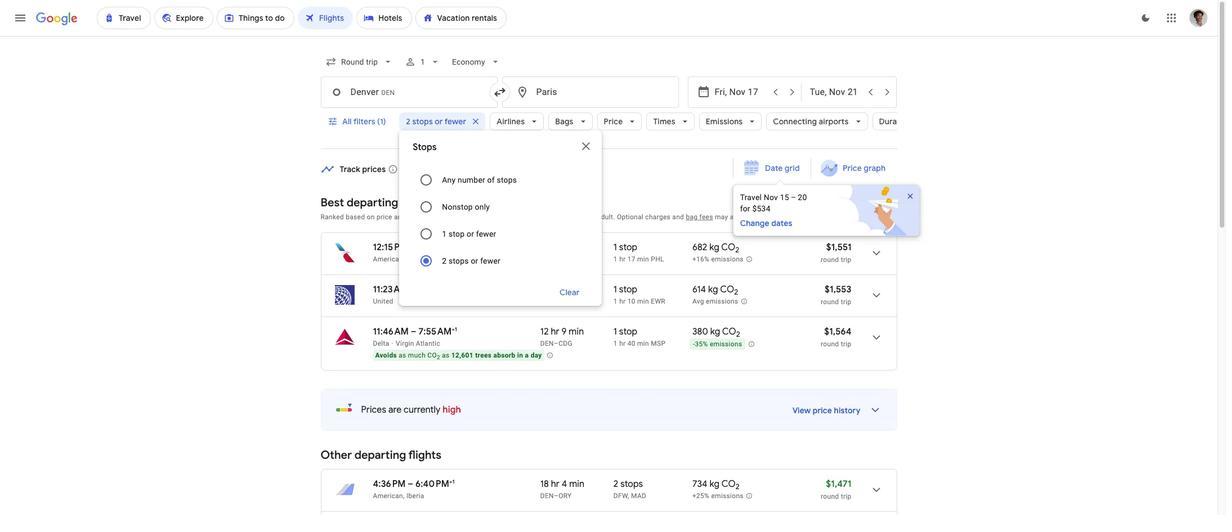 Task type: locate. For each thing, give the bounding box(es) containing it.
11:23 am
[[373, 284, 408, 296]]

min
[[638, 256, 649, 264], [569, 284, 584, 296], [638, 298, 649, 306], [569, 327, 584, 338], [638, 340, 649, 348], [570, 479, 585, 491]]

den inside 12 hr 9 min den – cdg
[[541, 340, 554, 348]]

hr inside 18 hr 4 min den – ory
[[551, 479, 560, 491]]

0 vertical spatial departing
[[347, 196, 398, 210]]

round for $1,564
[[821, 341, 839, 349]]

all filters (1) button
[[321, 108, 395, 135]]

1 as from the left
[[399, 352, 406, 360]]

co inside avoids as much co 2 as 12,601 trees absorb in a day
[[428, 352, 437, 360]]

0 vertical spatial 1 stop flight. element
[[614, 242, 638, 255]]

change
[[740, 219, 770, 229]]

2 round from the top
[[821, 299, 839, 306]]

stops inside 2 stops dfw , mad
[[621, 479, 643, 491]]

co down 'atlantic'
[[428, 352, 437, 360]]

track prices
[[340, 164, 386, 174]]

stop inside stops option group
[[449, 230, 465, 239]]

sort by: button
[[846, 207, 898, 227]]

+16% emissions
[[693, 256, 744, 264]]

1 round from the top
[[821, 256, 839, 264]]

stop inside 1 stop 1 hr 10 min ewr
[[619, 284, 638, 296]]

-35% emissions
[[693, 341, 743, 349]]

american, iberia
[[373, 493, 424, 501]]

stop up the 40
[[619, 327, 638, 338]]

1 button
[[400, 48, 445, 75]]

co for 682
[[722, 242, 736, 253]]

trip
[[841, 256, 852, 264], [841, 299, 852, 306], [841, 341, 852, 349], [841, 493, 852, 501]]

stop up 17
[[619, 242, 638, 253]]

2 inside 682 kg co 2
[[736, 246, 740, 255]]

0 horizontal spatial price
[[377, 213, 392, 221]]

prices down only
[[467, 213, 486, 221]]

– inside 11:46 am – 7:55 am + 1
[[411, 327, 417, 338]]

12 left 9
[[541, 327, 549, 338]]

min right the 40
[[638, 340, 649, 348]]

0 horizontal spatial and
[[394, 213, 406, 221]]

1 vertical spatial 2 stops or fewer
[[442, 257, 501, 266]]

fewer down "include"
[[476, 230, 497, 239]]

2 stops flight. element
[[614, 479, 643, 492]]

2 up the avg emissions
[[735, 288, 739, 297]]

co up the avg emissions
[[720, 284, 735, 296]]

duration
[[880, 117, 912, 127]]

kg inside 380 kg co 2
[[711, 327, 721, 338]]

–
[[411, 327, 417, 338], [554, 340, 559, 348], [408, 479, 414, 491], [554, 493, 559, 501]]

+ for 12
[[452, 326, 455, 333]]

loading results progress bar
[[0, 36, 1218, 38]]

4:36 pm
[[373, 479, 406, 491]]

11:46 am
[[373, 327, 409, 338]]

4 trip from the top
[[841, 493, 852, 501]]

or up stops
[[435, 117, 443, 127]]

view
[[793, 406, 811, 416]]

12 left clear
[[541, 284, 549, 296]]

stop up 10 at the right bottom of page
[[619, 284, 638, 296]]

may
[[715, 213, 729, 221]]

den up avoids as much co2 as 12601 trees absorb in a day. learn more about this calculation. image
[[541, 340, 554, 348]]

12 inside 12 hr 9 min den – cdg
[[541, 327, 549, 338]]

1 vertical spatial 1 stop flight. element
[[614, 284, 638, 297]]

2 up dfw
[[614, 479, 619, 491]]

kg up -35% emissions
[[711, 327, 721, 338]]

price
[[377, 213, 392, 221], [813, 406, 832, 416]]

prices are currently high
[[361, 405, 461, 416]]

min right 4
[[570, 479, 585, 491]]

2 inside stops option group
[[442, 257, 447, 266]]

hr inside the 1 stop 1 hr 17 min phl
[[620, 256, 626, 264]]

bag fees button
[[686, 213, 713, 221]]

kg
[[710, 242, 720, 253], [709, 284, 719, 296], [711, 327, 721, 338], [710, 479, 720, 491]]

2 trip from the top
[[841, 299, 852, 306]]

trip inside $1,551 round trip
[[841, 256, 852, 264]]

emissions down 682 kg co 2
[[712, 256, 744, 264]]

phl
[[651, 256, 664, 264]]

flights up 6:40 pm
[[409, 449, 442, 463]]

0 vertical spatial prices
[[467, 213, 486, 221]]

or down 1 stop or fewer
[[471, 257, 478, 266]]

flights up convenience
[[401, 196, 434, 210]]

emissions down 380 kg co 2
[[710, 341, 743, 349]]

hr
[[620, 256, 626, 264], [551, 284, 560, 296], [620, 298, 626, 306], [551, 327, 560, 338], [620, 340, 626, 348], [551, 479, 560, 491]]

Arrival time: 7:55 AM on  Saturday, November 18. text field
[[419, 326, 457, 338]]

fewer up 17 – 21
[[445, 117, 466, 127]]

price right view
[[813, 406, 832, 416]]

prices include required taxes + fees for 1 adult. optional charges and bag fees may apply. passenger assistance
[[467, 213, 820, 221]]

airports
[[819, 117, 849, 127]]

0 horizontal spatial fees
[[565, 213, 579, 221]]

round down $1,553
[[821, 299, 839, 306]]

1 stop 1 hr 10 min ewr
[[614, 284, 666, 306]]

fewer inside popup button
[[445, 117, 466, 127]]

fewer down 1 stop or fewer
[[481, 257, 501, 266]]

layover (1 of 1) is a 1 hr 10 min layover at newark liberty international airport in newark. element
[[614, 297, 687, 306]]

2 stops or fewer up stops
[[406, 117, 466, 127]]

total duration 12 hr 2 min. element
[[541, 284, 614, 297]]

$1,471 round trip
[[821, 479, 852, 501]]

stops up the ,
[[621, 479, 643, 491]]

Departure time: 12:15 PM. text field
[[373, 242, 408, 253]]

duration button
[[873, 108, 931, 135]]

all
[[342, 117, 352, 127]]

0 horizontal spatial as
[[399, 352, 406, 360]]

kg up the avg emissions
[[709, 284, 719, 296]]

stop inside the 1 stop 1 hr 17 min phl
[[619, 242, 638, 253]]

+16%
[[693, 256, 710, 264]]

passenger assistance button
[[751, 213, 820, 221]]

round for $1,553
[[821, 299, 839, 306]]

much
[[408, 352, 426, 360]]

2 stops or fewer inside popup button
[[406, 117, 466, 127]]

airlines
[[497, 117, 525, 127]]

2 vertical spatial fewer
[[481, 257, 501, 266]]

0 vertical spatial 2 stops or fewer
[[406, 117, 466, 127]]

passenger
[[751, 213, 784, 221]]

stops up stops
[[413, 117, 433, 127]]

hr inside 1 stop 1 hr 40 min msp
[[620, 340, 626, 348]]

1 den from the top
[[541, 340, 554, 348]]

3 trip from the top
[[841, 341, 852, 349]]

kg inside 734 kg co 2
[[710, 479, 720, 491]]

1 vertical spatial departing
[[355, 449, 406, 463]]

co up +16% emissions
[[722, 242, 736, 253]]

1 1 stop flight. element from the top
[[614, 242, 638, 255]]

None field
[[321, 52, 398, 72], [448, 52, 506, 72], [321, 52, 398, 72], [448, 52, 506, 72]]

1 vertical spatial price
[[813, 406, 832, 416]]

– inside 4:36 pm – 6:40 pm + 1
[[408, 479, 414, 491]]

total duration 12 hr 9 min. element
[[541, 327, 614, 340]]

1 vertical spatial nov
[[764, 193, 778, 202]]

1 horizontal spatial for
[[740, 204, 751, 213]]

$1,564
[[825, 327, 852, 338]]

kg inside 682 kg co 2
[[710, 242, 720, 253]]

flights for other departing flights
[[409, 449, 442, 463]]

0 vertical spatial den
[[541, 340, 554, 348]]

min inside 12 hr 9 min den – cdg
[[569, 327, 584, 338]]

1 stop flight. element up 10 at the right bottom of page
[[614, 284, 638, 297]]

1 horizontal spatial prices
[[467, 213, 486, 221]]

round inside $1,471 round trip
[[821, 493, 839, 501]]

view price history image
[[862, 397, 889, 424]]

1553 US dollars text field
[[825, 284, 852, 296]]

2 as from the left
[[442, 352, 450, 360]]

trip inside $1,564 round trip
[[841, 341, 852, 349]]

kg inside 614 kg co 2
[[709, 284, 719, 296]]

None search field
[[321, 48, 931, 306]]

price inside popup button
[[604, 117, 623, 127]]

1 vertical spatial price
[[843, 163, 862, 173]]

1 horizontal spatial as
[[442, 352, 450, 360]]

trip down $1,553
[[841, 299, 852, 306]]

prices left are
[[361, 405, 386, 416]]

+ inside 11:46 am – 7:55 am + 1
[[452, 326, 455, 333]]

kg up +16% emissions
[[710, 242, 720, 253]]

1 inside 4:36 pm – 6:40 pm + 1
[[452, 479, 455, 486]]

1 12 from the top
[[541, 284, 549, 296]]

trip for $1,551
[[841, 256, 852, 264]]

and down the best departing flights
[[394, 213, 406, 221]]

2 up 9
[[562, 284, 567, 296]]

other departing flights
[[321, 449, 442, 463]]

2 fees from the left
[[700, 213, 713, 221]]

1 stop flight. element for optional charges and
[[614, 242, 638, 255]]

sort by:
[[850, 212, 879, 222]]

trip inside the $1,553 round trip
[[841, 299, 852, 306]]

min right 9
[[569, 327, 584, 338]]

+25% emissions
[[693, 493, 744, 501]]

stop
[[449, 230, 465, 239], [619, 242, 638, 253], [619, 284, 638, 296], [619, 327, 638, 338]]

stop inside 1 stop 1 hr 40 min msp
[[619, 327, 638, 338]]

date
[[765, 163, 783, 173]]

and
[[394, 213, 406, 221], [673, 213, 684, 221]]

trip for $1,471
[[841, 493, 852, 501]]

0 vertical spatial flights
[[401, 196, 434, 210]]

Departure time: 11:46 AM. text field
[[373, 327, 409, 338]]

trip down '$1,551'
[[841, 256, 852, 264]]

stop for 614
[[619, 284, 638, 296]]

round inside the $1,553 round trip
[[821, 299, 839, 306]]

flights
[[401, 196, 434, 210], [409, 449, 442, 463]]

change appearance image
[[1133, 5, 1160, 32]]

prices
[[362, 164, 386, 174]]

0 vertical spatial 12
[[541, 284, 549, 296]]

682
[[693, 242, 708, 253]]

None text field
[[321, 77, 498, 108], [502, 77, 679, 108], [321, 77, 498, 108], [502, 77, 679, 108]]

2 down 'atlantic'
[[437, 355, 440, 361]]

departing up 4:36 pm
[[355, 449, 406, 463]]

2 up +25% emissions
[[736, 483, 740, 492]]

price right bags popup button
[[604, 117, 623, 127]]

682 kg co 2
[[693, 242, 740, 255]]

as down virgin
[[399, 352, 406, 360]]

emissions down 614 kg co 2
[[706, 298, 739, 306]]

2 inside 2 stops dfw , mad
[[614, 479, 619, 491]]

price for price graph
[[843, 163, 862, 173]]

nov right 'learn more about tracked prices' icon
[[405, 164, 420, 174]]

price left graph
[[843, 163, 862, 173]]

380
[[693, 327, 708, 338]]

departing for other
[[355, 449, 406, 463]]

main content
[[321, 158, 932, 516]]

bags
[[555, 117, 574, 127]]

virgin
[[396, 340, 414, 348]]

2 12 from the top
[[541, 327, 549, 338]]

2 up -35% emissions
[[737, 330, 741, 340]]

any
[[442, 176, 456, 185]]

date grid
[[765, 163, 800, 173]]

stops option group
[[413, 167, 589, 275]]

co for 734
[[722, 479, 736, 491]]

nov up the $534
[[764, 193, 778, 202]]

0 vertical spatial fewer
[[445, 117, 466, 127]]

den inside 18 hr 4 min den – ory
[[541, 493, 554, 501]]

price
[[604, 117, 623, 127], [843, 163, 862, 173]]

0 vertical spatial or
[[435, 117, 443, 127]]

$1,553 round trip
[[821, 284, 852, 306]]

17
[[628, 256, 636, 264]]

1 horizontal spatial price
[[843, 163, 862, 173]]

high
[[443, 405, 461, 416]]

0 vertical spatial +
[[560, 213, 564, 221]]

kg for 380
[[711, 327, 721, 338]]

fees right bag
[[700, 213, 713, 221]]

co inside 614 kg co 2
[[720, 284, 735, 296]]

4 round from the top
[[821, 493, 839, 501]]

1 horizontal spatial and
[[673, 213, 684, 221]]

co up +25% emissions
[[722, 479, 736, 491]]

1 vertical spatial flights
[[409, 449, 442, 463]]

co for 380
[[723, 327, 737, 338]]

flight details. leaves denver international airport at 12:15 pm on friday, november 17 and arrives at paris charles de gaulle airport at 8:20 am on saturday, november 18. image
[[863, 240, 890, 267]]

leaves denver international airport at 4:36 pm on friday, november 17 and arrives at paris-orly airport at 6:40 pm on saturday, november 18. element
[[373, 479, 455, 491]]

emissions down 734 kg co 2
[[712, 493, 744, 501]]

learn more about tracked prices image
[[388, 164, 398, 174]]

or
[[435, 117, 443, 127], [467, 230, 474, 239], [471, 257, 478, 266]]

0 vertical spatial price
[[604, 117, 623, 127]]

as left 12,601
[[442, 352, 450, 360]]

2 right (1)
[[406, 117, 411, 127]]

round down '$1,551'
[[821, 256, 839, 264]]

track
[[340, 164, 360, 174]]

2 vertical spatial +
[[449, 479, 452, 486]]

2 stops or fewer down 1 stop or fewer
[[442, 257, 501, 266]]

for down travel
[[740, 204, 751, 213]]

co inside 734 kg co 2
[[722, 479, 736, 491]]

ranked
[[321, 213, 344, 221]]

for left adult.
[[581, 213, 590, 221]]

stop for 682
[[619, 242, 638, 253]]

round down the 1564 us dollars text field
[[821, 341, 839, 349]]

1 stop flight. element
[[614, 242, 638, 255], [614, 284, 638, 297], [614, 327, 638, 340]]

1 inside "popup button"
[[421, 57, 425, 66]]

msp
[[651, 340, 666, 348]]

emissions
[[712, 256, 744, 264], [706, 298, 739, 306], [710, 341, 743, 349], [712, 493, 744, 501]]

den for 12
[[541, 340, 554, 348]]

1 stop flight. element up the 40
[[614, 327, 638, 340]]

1 stop flight. element up 17
[[614, 242, 638, 255]]

in
[[518, 352, 523, 360]]

trip down $1,471
[[841, 493, 852, 501]]

0 horizontal spatial for
[[581, 213, 590, 221]]

6:40 pm
[[416, 479, 449, 491]]

co inside 380 kg co 2
[[723, 327, 737, 338]]

$1,551 round trip
[[821, 242, 852, 264]]

3 1 stop flight. element from the top
[[614, 327, 638, 340]]

kg for 682
[[710, 242, 720, 253]]

2 den from the top
[[541, 493, 554, 501]]

fees right taxes
[[565, 213, 579, 221]]

2 vertical spatial 1 stop flight. element
[[614, 327, 638, 340]]

trip inside $1,471 round trip
[[841, 493, 852, 501]]

stop up "8:20 am" text box at the top
[[449, 230, 465, 239]]

11:23 am united
[[373, 284, 408, 306]]

round inside $1,564 round trip
[[821, 341, 839, 349]]

avoids as much co2 as 12601 trees absorb in a day. learn more about this calculation. image
[[547, 353, 553, 359]]

for inside travel nov 15 – 20 for $534 change dates
[[740, 204, 751, 213]]

round down $1,471
[[821, 493, 839, 501]]

and left bag
[[673, 213, 684, 221]]

co inside 682 kg co 2
[[722, 242, 736, 253]]

0 horizontal spatial prices
[[361, 405, 386, 416]]

3 round from the top
[[821, 341, 839, 349]]

 image
[[392, 340, 394, 348]]

round inside $1,551 round trip
[[821, 256, 839, 264]]

1 vertical spatial den
[[541, 493, 554, 501]]

adult.
[[598, 213, 615, 221]]

trip down the 1564 us dollars text field
[[841, 341, 852, 349]]

min right 17
[[638, 256, 649, 264]]

flight details. leaves denver international airport at 11:46 am on friday, november 17 and arrives at paris charles de gaulle airport at 7:55 am on saturday, november 18. image
[[863, 324, 890, 351]]

co up -35% emissions
[[723, 327, 737, 338]]

price right on
[[377, 213, 392, 221]]

flight details. leaves denver international airport at 4:36 pm on friday, november 17 and arrives at paris-orly airport at 6:40 pm on saturday, november 18. image
[[863, 477, 890, 504]]

2 inside 734 kg co 2
[[736, 483, 740, 492]]

1 horizontal spatial nov
[[764, 193, 778, 202]]

2 down "8:20 am" text box at the top
[[442, 257, 447, 266]]

2 up +16% emissions
[[736, 246, 740, 255]]

1 horizontal spatial fees
[[700, 213, 713, 221]]

avoids
[[375, 352, 397, 360]]

total duration 18 hr 4 min. element
[[541, 479, 614, 492]]

0 horizontal spatial price
[[604, 117, 623, 127]]

price inside button
[[843, 163, 862, 173]]

1 vertical spatial 12
[[541, 327, 549, 338]]

12 hr 9 min den – cdg
[[541, 327, 584, 348]]

departing up on
[[347, 196, 398, 210]]

main menu image
[[14, 11, 27, 25]]

2 inside total duration 12 hr 2 min. element
[[562, 284, 567, 296]]

1 vertical spatial prices
[[361, 405, 386, 416]]

1 trip from the top
[[841, 256, 852, 264]]

currently
[[404, 405, 441, 416]]

den down 18
[[541, 493, 554, 501]]

1
[[421, 57, 425, 66], [592, 213, 596, 221], [442, 230, 447, 239], [614, 242, 617, 253], [614, 256, 618, 264], [614, 284, 617, 296], [614, 298, 618, 306], [455, 326, 457, 333], [614, 327, 617, 338], [614, 340, 618, 348], [452, 479, 455, 486]]

min right 10 at the right bottom of page
[[638, 298, 649, 306]]

0 horizontal spatial nov
[[405, 164, 420, 174]]

+ inside 4:36 pm – 6:40 pm + 1
[[449, 479, 452, 486]]

prices for prices are currently high
[[361, 405, 386, 416]]

prices
[[467, 213, 486, 221], [361, 405, 386, 416]]

hr inside 1 stop 1 hr 10 min ewr
[[620, 298, 626, 306]]

travel
[[740, 193, 762, 202]]

– inside 12 hr 9 min den – cdg
[[554, 340, 559, 348]]

kg up +25% emissions
[[710, 479, 720, 491]]

$1,471
[[826, 479, 852, 491]]

1 vertical spatial +
[[452, 326, 455, 333]]

2 inside 614 kg co 2
[[735, 288, 739, 297]]

12
[[541, 284, 549, 296], [541, 327, 549, 338]]

18 hr 4 min den – ory
[[541, 479, 585, 501]]

mad
[[631, 493, 647, 501]]

or down nonstop only
[[467, 230, 474, 239]]

emissions
[[706, 117, 743, 127]]



Task type: describe. For each thing, give the bounding box(es) containing it.
ewr
[[651, 298, 666, 306]]

co for 614
[[720, 284, 735, 296]]

by:
[[868, 212, 879, 222]]

times
[[654, 117, 676, 127]]

main content containing best departing flights
[[321, 158, 932, 516]]

absorb
[[494, 352, 516, 360]]

prices for prices include required taxes + fees for 1 adult. optional charges and bag fees may apply. passenger assistance
[[467, 213, 486, 221]]

avoids as much co 2 as 12,601 trees absorb in a day
[[375, 352, 542, 361]]

(1)
[[377, 117, 386, 127]]

layover (1 of 1) is a 1 hr 17 min layover at philadelphia international airport in philadelphia. element
[[614, 255, 687, 264]]

stops right of
[[497, 176, 517, 185]]

times button
[[647, 108, 695, 135]]

1 vertical spatial or
[[467, 230, 474, 239]]

Arrival time: 6:40 PM on  Saturday, November 18. text field
[[416, 479, 455, 491]]

stops inside popup button
[[413, 117, 433, 127]]

iberia
[[407, 493, 424, 501]]

optional
[[617, 213, 644, 221]]

2 1 stop flight. element from the top
[[614, 284, 638, 297]]

avg
[[693, 298, 704, 306]]

380 kg co 2
[[693, 327, 741, 340]]

min inside 1 stop 1 hr 40 min msp
[[638, 340, 649, 348]]

8:20 am
[[418, 242, 451, 253]]

airlines button
[[490, 108, 544, 135]]

include
[[488, 213, 511, 221]]

kg for 734
[[710, 479, 720, 491]]

nov 17 – 21
[[405, 164, 445, 174]]

grid
[[785, 163, 800, 173]]

best departing flights
[[321, 196, 434, 210]]

dates
[[772, 219, 793, 229]]

round for $1,471
[[821, 493, 839, 501]]

614 kg co 2
[[693, 284, 739, 297]]

united
[[373, 298, 394, 306]]

1 stop flight. element for 12 hr 2 min
[[614, 327, 638, 340]]

delta
[[373, 340, 390, 348]]

$1,551
[[827, 242, 852, 253]]

stop for 380
[[619, 327, 638, 338]]

min inside 18 hr 4 min den – ory
[[570, 479, 585, 491]]

emissions for 682
[[712, 256, 744, 264]]

clear button
[[546, 279, 593, 306]]

0 vertical spatial price
[[377, 213, 392, 221]]

other
[[321, 449, 352, 463]]

american,
[[373, 493, 405, 501]]

dfw
[[614, 493, 628, 501]]

close dialog image
[[580, 140, 593, 153]]

,
[[628, 493, 630, 501]]

40
[[628, 340, 636, 348]]

atlantic
[[416, 340, 440, 348]]

stops down "8:20 am" text box at the top
[[449, 257, 469, 266]]

734
[[693, 479, 708, 491]]

none search field containing stops
[[321, 48, 931, 306]]

2 stops or fewer inside stops option group
[[442, 257, 501, 266]]

1 horizontal spatial price
[[813, 406, 832, 416]]

hr inside total duration 12 hr 2 min. element
[[551, 284, 560, 296]]

2 inside 2 stops or fewer popup button
[[406, 117, 411, 127]]

based
[[346, 213, 365, 221]]

nov inside travel nov 15 – 20 for $534 change dates
[[764, 193, 778, 202]]

min down total duration 12 hr 5 min. 'element'
[[569, 284, 584, 296]]

or inside popup button
[[435, 117, 443, 127]]

sort
[[850, 212, 866, 222]]

british airways
[[410, 256, 457, 264]]

british
[[410, 256, 430, 264]]

trip for $1,564
[[841, 341, 852, 349]]

12,601
[[452, 352, 474, 360]]

round for $1,551
[[821, 256, 839, 264]]

614
[[693, 284, 706, 296]]

1564 US dollars text field
[[825, 327, 852, 338]]

– inside 18 hr 4 min den – ory
[[554, 493, 559, 501]]

stops
[[413, 142, 437, 153]]

layover (1 of 2) is a 2 hr 28 min layover at dallas/fort worth international airport in dallas. layover (2 of 2) is a 2 hr layover at adolfo suárez madrid–barajas airport in madrid. element
[[614, 492, 687, 501]]

1 vertical spatial fewer
[[476, 230, 497, 239]]

18
[[541, 479, 549, 491]]

graph
[[864, 163, 886, 173]]

1 stop 1 hr 40 min msp
[[614, 327, 666, 348]]

Return text field
[[810, 77, 862, 108]]

emissions for 614
[[706, 298, 739, 306]]

1 inside 11:46 am – 7:55 am + 1
[[455, 326, 457, 333]]

price for price
[[604, 117, 623, 127]]

$1,564 round trip
[[821, 327, 852, 349]]

12 for 12 hr 2 min
[[541, 284, 549, 296]]

charges
[[646, 213, 671, 221]]

hr inside 12 hr 9 min den – cdg
[[551, 327, 560, 338]]

flight details. leaves denver international airport at 11:23 am on friday, november 17 and arrives at paris charles de gaulle airport at 7:25 am on saturday, november 18. image
[[863, 282, 890, 309]]

assistance
[[786, 213, 820, 221]]

Departure time: 4:36 PM. text field
[[373, 479, 406, 491]]

cdg
[[559, 340, 573, 348]]

flights for best departing flights
[[401, 196, 434, 210]]

2 inside avoids as much co 2 as 12,601 trees absorb in a day
[[437, 355, 440, 361]]

1471 US dollars text field
[[826, 479, 852, 491]]

0 vertical spatial nov
[[405, 164, 420, 174]]

trip for $1,553
[[841, 299, 852, 306]]

emissions for 734
[[712, 493, 744, 501]]

virgin atlantic
[[396, 340, 440, 348]]

any number of stops
[[442, 176, 517, 185]]

convenience
[[408, 213, 447, 221]]

change dates button
[[740, 218, 818, 229]]

kg for 614
[[709, 284, 719, 296]]

min inside 1 stop 1 hr 10 min ewr
[[638, 298, 649, 306]]

total duration 12 hr 5 min. element
[[541, 242, 614, 255]]

$1,553
[[825, 284, 852, 296]]

1 inside stops option group
[[442, 230, 447, 239]]

+ for 18
[[449, 479, 452, 486]]

17 – 21
[[422, 164, 445, 174]]

7:55 am
[[419, 327, 452, 338]]

4:36 pm – 6:40 pm + 1
[[373, 479, 455, 491]]

nonstop
[[442, 203, 473, 212]]

1 stop 1 hr 17 min phl
[[614, 242, 664, 264]]

Departure time: 11:23 AM. text field
[[373, 284, 408, 296]]

2 stops or fewer button
[[399, 108, 486, 135]]

connecting airports button
[[767, 108, 868, 135]]

35%
[[695, 341, 708, 349]]

date grid button
[[736, 158, 809, 179]]

price graph
[[843, 163, 886, 173]]

12:15 pm
[[373, 242, 408, 253]]

$534
[[753, 204, 771, 213]]

taxes
[[541, 213, 558, 221]]

ranked based on price and convenience
[[321, 213, 447, 221]]

swap origin and destination. image
[[493, 86, 507, 99]]

price button
[[597, 108, 642, 135]]

Departure text field
[[715, 77, 767, 108]]

leaves denver international airport at 11:46 am on friday, november 17 and arrives at paris charles de gaulle airport at 7:55 am on saturday, november 18. element
[[373, 326, 457, 338]]

layover (1 of 1) is a 1 hr 40 min layover at minneapolis–saint paul international airport in minneapolis. element
[[614, 340, 687, 349]]

2 and from the left
[[673, 213, 684, 221]]

history
[[834, 406, 861, 416]]

departing for best
[[347, 196, 398, 210]]

close image
[[906, 192, 915, 201]]

+25%
[[693, 493, 710, 501]]

1551 US dollars text field
[[827, 242, 852, 253]]

10
[[628, 298, 636, 306]]

Arrival time: 8:20 AM on  Saturday, November 18. text field
[[418, 242, 457, 253]]

734 kg co 2
[[693, 479, 740, 492]]

required
[[513, 213, 539, 221]]

1 fees from the left
[[565, 213, 579, 221]]

day
[[531, 352, 542, 360]]

leaves denver international airport at 12:15 pm on friday, november 17 and arrives at paris charles de gaulle airport at 8:20 am on saturday, november 18. element
[[373, 242, 457, 253]]

find the best price region
[[321, 158, 932, 237]]

clear
[[560, 288, 580, 298]]

connecting airports
[[773, 117, 849, 127]]

den for 18
[[541, 493, 554, 501]]

1 and from the left
[[394, 213, 406, 221]]

12 for 12 hr 9 min den – cdg
[[541, 327, 549, 338]]

12 hr 2 min
[[541, 284, 584, 296]]

min inside the 1 stop 1 hr 17 min phl
[[638, 256, 649, 264]]

best
[[321, 196, 344, 210]]

2 inside 380 kg co 2
[[737, 330, 741, 340]]

2 vertical spatial or
[[471, 257, 478, 266]]

bags button
[[549, 108, 593, 135]]

avg emissions
[[693, 298, 739, 306]]



Task type: vqa. For each thing, say whether or not it's contained in the screenshot.
Carbon emissions estimate: 713 kilograms. +32% emissions. Learn more about this emissions estimate icon
no



